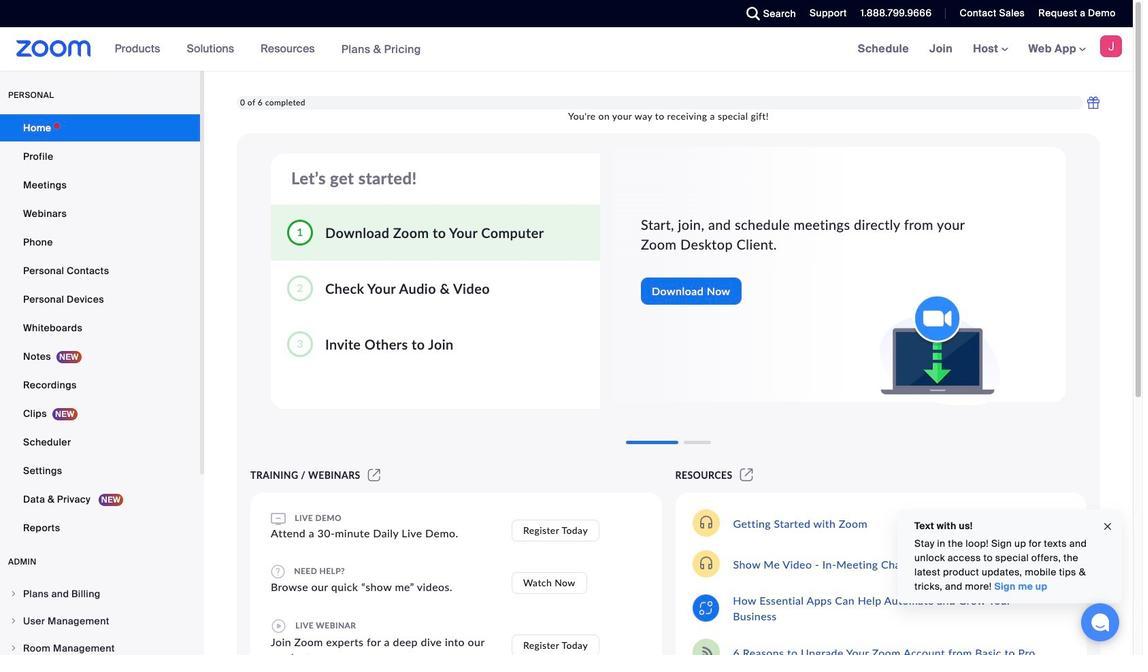 Task type: locate. For each thing, give the bounding box(es) containing it.
1 vertical spatial menu item
[[0, 609, 200, 634]]

right image
[[10, 590, 18, 598]]

1 right image from the top
[[10, 617, 18, 626]]

2 vertical spatial menu item
[[0, 636, 200, 656]]

right image
[[10, 617, 18, 626], [10, 645, 18, 653]]

window new image
[[366, 470, 383, 481], [738, 470, 756, 481]]

1 horizontal spatial window new image
[[738, 470, 756, 481]]

close image
[[1103, 519, 1114, 535]]

profile picture image
[[1101, 35, 1123, 57]]

0 horizontal spatial window new image
[[366, 470, 383, 481]]

open chat image
[[1091, 613, 1110, 632]]

0 vertical spatial menu item
[[0, 581, 200, 607]]

meetings navigation
[[848, 27, 1134, 71]]

menu item
[[0, 581, 200, 607], [0, 609, 200, 634], [0, 636, 200, 656]]

banner
[[0, 27, 1134, 71]]

2 right image from the top
[[10, 645, 18, 653]]

1 menu item from the top
[[0, 581, 200, 607]]

1 vertical spatial right image
[[10, 645, 18, 653]]

admin menu menu
[[0, 581, 200, 656]]

zoom logo image
[[16, 40, 91, 57]]

product information navigation
[[105, 27, 432, 71]]

0 vertical spatial right image
[[10, 617, 18, 626]]



Task type: describe. For each thing, give the bounding box(es) containing it.
personal menu menu
[[0, 114, 200, 543]]

right image for 3rd menu item from the top of the the admin menu menu
[[10, 645, 18, 653]]

2 menu item from the top
[[0, 609, 200, 634]]

3 menu item from the top
[[0, 636, 200, 656]]

2 window new image from the left
[[738, 470, 756, 481]]

right image for second menu item
[[10, 617, 18, 626]]

1 window new image from the left
[[366, 470, 383, 481]]



Task type: vqa. For each thing, say whether or not it's contained in the screenshot.
second checked image from the top
no



